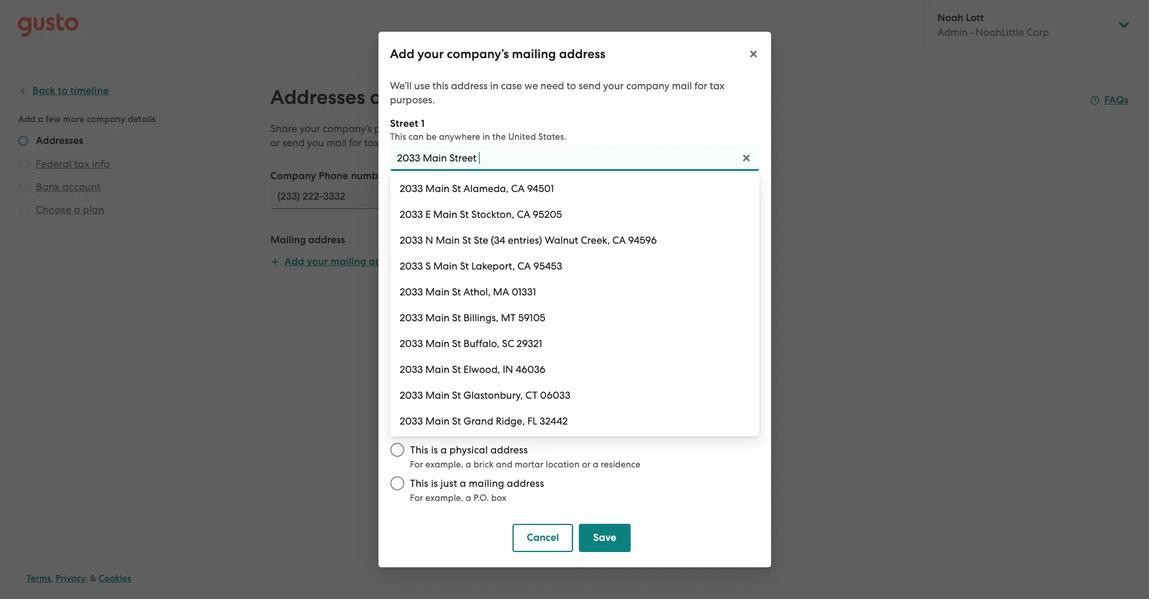 Task type: describe. For each thing, give the bounding box(es) containing it.
for for this is a physical address
[[410, 460, 423, 470]]

st for elwood,
[[452, 364, 461, 376]]

2033 e main st stockton, ca 95205 button
[[390, 202, 760, 228]]

ct
[[526, 390, 538, 402]]

a down this is a physical address
[[466, 460, 472, 470]]

to inside we'll use this address in case we need to send your company mail for tax purposes.
[[567, 80, 576, 92]]

in inside 'street 1 this can be anywhere in the united states.'
[[483, 132, 490, 142]]

company's for phone
[[323, 123, 372, 135]]

a up the for example, a p.o. box
[[460, 478, 466, 490]]

2033 for 2033 e main st stockton, ca 95205
[[400, 209, 423, 221]]

tax inside we'll use this address in case we need to send your company mail for tax purposes.
[[710, 80, 725, 92]]

Street 2 field
[[390, 193, 759, 219]]

32442
[[540, 416, 568, 427]]

st for glastonbury,
[[452, 390, 461, 402]]

st for buffalo,
[[452, 338, 461, 350]]

1 vertical spatial you
[[307, 137, 324, 149]]

for inside share your company's phone number and address, in case we need to contact you or send you mail for tax purposes.
[[349, 137, 362, 149]]

save button
[[579, 525, 631, 553]]

0 horizontal spatial this
[[400, 424, 417, 436]]

2033 for 2033 main st glastonbury, ct 06033
[[400, 390, 423, 402]]

ma
[[493, 286, 509, 298]]

1 vertical spatial just
[[441, 478, 457, 490]]

2033 for 2033 main st elwood, in 46036
[[400, 364, 423, 376]]

box
[[491, 493, 507, 504]]

is
[[390, 424, 397, 436]]

number inside share your company's phone number and address, in case we need to contact you or send you mail for tax purposes.
[[407, 123, 443, 135]]

residence
[[601, 460, 641, 470]]

add for add your mailing address
[[285, 256, 304, 268]]

2033 n main st ste (34 entries) walnut creek, ca 94596
[[400, 235, 657, 246]]

to inside share your company's phone number and address, in case we need to contact you or send you mail for tax purposes.
[[585, 123, 594, 135]]

phone for (555) 012-3456 telephone field
[[319, 170, 349, 182]]

e
[[426, 209, 431, 221]]

we inside we'll use this address in case we need to send your company mail for tax purposes.
[[525, 80, 538, 92]]

a right fl
[[542, 424, 548, 436]]

details
[[486, 85, 549, 109]]

address up we'll use this address in case we need to send your company mail for tax purposes.
[[559, 46, 606, 62]]

brick
[[474, 460, 494, 470]]

elwood,
[[464, 364, 500, 376]]

ca left 94596
[[613, 235, 626, 246]]

dialog main content element
[[378, 72, 771, 568]]

1 horizontal spatial or
[[510, 424, 520, 436]]

1
[[421, 118, 425, 130]]

we'll use this address in case we need to send your company mail for tax purposes.
[[390, 80, 725, 106]]

billings,
[[464, 312, 499, 324]]

be
[[426, 132, 437, 142]]

st left "stockton,"
[[460, 209, 469, 221]]

address inside we'll use this address in case we need to send your company mail for tax purposes.
[[451, 80, 488, 92]]

2033 main st buffalo, sc 29321 button
[[390, 331, 760, 357]]

use
[[414, 80, 430, 92]]

main for billings,
[[426, 312, 450, 324]]

and up "phone"
[[370, 85, 407, 109]]

2
[[421, 179, 427, 192]]

2033 main st buffalo, sc 29321
[[400, 338, 542, 350]]

for for this is just a mailing address
[[410, 493, 423, 504]]

privacy
[[56, 574, 85, 584]]

2033 s main st lakeport, ca 95453
[[400, 260, 562, 272]]

street 2 (optional)
[[390, 179, 475, 192]]

add your company's mailing address dialog
[[378, 32, 771, 568]]

in
[[503, 364, 513, 376]]

street for 2
[[390, 179, 419, 192]]

(34
[[491, 235, 506, 246]]

main for glastonbury,
[[426, 390, 450, 402]]

main for buffalo,
[[426, 338, 450, 350]]

lakeport,
[[472, 260, 515, 272]]

2 horizontal spatial or
[[582, 460, 591, 470]]

your for add your mailing address
[[307, 256, 328, 268]]

address?
[[589, 424, 632, 436]]

ridge,
[[496, 416, 525, 427]]

cookies
[[99, 574, 131, 584]]

this is just a mailing address
[[410, 478, 544, 490]]

zip
[[390, 322, 405, 335]]

This is just a mailing address radio
[[384, 471, 410, 497]]

your for share your company's phone number and address, in case we need to contact you or send you mail for tax purposes.
[[300, 123, 320, 135]]

company phone number for (555) 012-3456 telephone field
[[270, 170, 388, 182]]

2033 main st alameda, ca 94501 button
[[390, 176, 760, 202]]

states.
[[539, 132, 567, 142]]

tax inside share your company's phone number and address, in case we need to contact you or send you mail for tax purposes.
[[364, 137, 379, 149]]

mt
[[501, 312, 516, 324]]

athol,
[[464, 286, 491, 298]]

p.o.
[[474, 493, 489, 504]]

suggestions list box
[[390, 173, 760, 437]]

the
[[493, 132, 506, 142]]

company for (555) 012-3456 telephone field
[[270, 170, 316, 182]]

ste
[[474, 235, 489, 246]]

(555) 012-3456 telephone field
[[270, 183, 659, 209]]

main inside 2033 s main st lakeport, ca 95453 button
[[433, 260, 458, 272]]

mailing down company phone number phone field
[[550, 424, 586, 436]]

59105
[[518, 312, 546, 324]]

main for alameda,
[[426, 183, 450, 195]]

contact inside share your company's phone number and address, in case we need to contact you or send you mail for tax purposes.
[[597, 123, 632, 135]]

your inside we'll use this address in case we need to send your company mail for tax purposes.
[[603, 80, 624, 92]]

your for add your company's mailing address
[[418, 46, 444, 62]]

main for elwood,
[[426, 364, 450, 376]]

company's for mailing
[[447, 46, 509, 62]]

mortar
[[515, 460, 544, 470]]

&
[[90, 574, 96, 584]]

1 horizontal spatial just
[[522, 424, 539, 436]]

addresses and contact details
[[270, 85, 549, 109]]

2033 s main st lakeport, ca 95453 button
[[390, 253, 760, 279]]

mailing down mailing address
[[331, 256, 367, 268]]

walnut
[[545, 235, 579, 246]]

s
[[426, 260, 431, 272]]

2033 for 2033 main st grand ridge, fl 32442
[[400, 416, 423, 427]]

mailing address
[[270, 234, 345, 246]]

2033 main st athol, ma 01331
[[400, 286, 536, 298]]

fl
[[528, 416, 537, 427]]

a right this is a physical address option
[[441, 445, 447, 456]]

phone
[[374, 123, 404, 135]]

entries)
[[508, 235, 542, 246]]

address down for example, a brick and mortar location or a residence
[[507, 478, 544, 490]]

or inside share your company's phone number and address, in case we need to contact you or send you mail for tax purposes.
[[270, 137, 280, 149]]

Street 1 field
[[390, 145, 759, 171]]

Zip field
[[390, 336, 759, 362]]

number for (555) 012-3456 telephone field
[[351, 170, 388, 182]]

2033 main st grand ridge, fl 32442
[[400, 416, 568, 427]]

ca left 95453
[[518, 260, 531, 272]]

is this a physical address or just a mailing address?
[[390, 424, 632, 436]]

anywhere
[[439, 132, 480, 142]]

n
[[426, 235, 433, 246]]

st up 2033 main st athol, ma 01331
[[460, 260, 469, 272]]

cookies button
[[99, 572, 131, 586]]

save for save
[[593, 532, 617, 544]]

sc
[[502, 338, 514, 350]]

address down is this a physical address or just a mailing address?
[[491, 445, 528, 456]]

mailing
[[270, 234, 306, 246]]

faqs
[[1105, 94, 1129, 106]]

2033 main st grand ridge, fl 32442 button
[[390, 409, 760, 435]]

06033
[[540, 390, 571, 402]]

creek,
[[581, 235, 610, 246]]

share
[[270, 123, 297, 135]]

this is a physical address
[[410, 445, 528, 456]]

1 , from the left
[[51, 574, 53, 584]]

we inside share your company's phone number and address, in case we need to contact you or send you mail for tax purposes.
[[542, 123, 556, 135]]

add for add your company's mailing address
[[390, 46, 415, 62]]

can
[[409, 132, 424, 142]]

add your mailing address
[[285, 256, 407, 268]]

terms , privacy , & cookies
[[26, 574, 131, 584]]

we'll
[[390, 80, 412, 92]]

save for save and continue
[[420, 308, 444, 320]]



Task type: vqa. For each thing, say whether or not it's contained in the screenshot.
ninth 2033
yes



Task type: locate. For each thing, give the bounding box(es) containing it.
physical for is
[[450, 445, 488, 456]]

0 horizontal spatial ,
[[51, 574, 53, 584]]

2 2033 from the top
[[400, 209, 423, 221]]

1 horizontal spatial to
[[585, 123, 594, 135]]

a right is
[[419, 424, 426, 436]]

2033 main st glastonbury, ct 06033
[[400, 390, 571, 402]]

street 1 this can be anywhere in the united states.
[[390, 118, 567, 142]]

0 horizontal spatial add
[[285, 256, 304, 268]]

main inside 2033 main st glastonbury, ct 06033 button
[[426, 390, 450, 402]]

terms link
[[26, 574, 51, 584]]

city
[[390, 227, 409, 239]]

in left "the"
[[483, 132, 490, 142]]

2033 for 2033 main st billings, mt 59105
[[400, 312, 423, 324]]

6 2033 from the top
[[400, 312, 423, 324]]

1 horizontal spatial contact
[[597, 123, 632, 135]]

is for just
[[431, 478, 438, 490]]

this inside we'll use this address in case we need to send your company mail for tax purposes.
[[433, 80, 449, 92]]

this right use
[[433, 80, 449, 92]]

ca
[[511, 183, 525, 195], [517, 209, 530, 221], [613, 235, 626, 246], [518, 260, 531, 272]]

0 vertical spatial company phone number
[[270, 170, 388, 182]]

1 example, from the top
[[426, 460, 464, 470]]

number down addresses and contact details
[[407, 123, 443, 135]]

1 vertical spatial for
[[349, 137, 362, 149]]

case inside we'll use this address in case we need to send your company mail for tax purposes.
[[501, 80, 522, 92]]

st left athol,
[[452, 286, 461, 298]]

st for grand
[[452, 416, 461, 427]]

in right "the"
[[508, 123, 516, 135]]

main inside 2033 main st grand ridge, fl 32442 button
[[426, 416, 450, 427]]

purposes. down "phone"
[[382, 137, 427, 149]]

1 horizontal spatial for
[[695, 80, 708, 92]]

main right n
[[436, 235, 460, 246]]

physical
[[428, 424, 467, 436], [450, 445, 488, 456]]

0 vertical spatial number
[[407, 123, 443, 135]]

0 vertical spatial purposes.
[[390, 94, 435, 106]]

0 vertical spatial this
[[390, 132, 406, 142]]

1 vertical spatial street
[[390, 179, 419, 192]]

st down 2033 main st elwood, in 46036
[[452, 390, 461, 402]]

for up this is just a mailing address option on the bottom
[[410, 460, 423, 470]]

1 vertical spatial case
[[519, 123, 540, 135]]

company
[[626, 80, 670, 92]]

this for this is a physical address
[[410, 445, 429, 456]]

this down this is a physical address option
[[410, 478, 429, 490]]

company phone number
[[270, 170, 388, 182], [390, 370, 508, 382]]

a left 'p.o.'
[[466, 493, 472, 504]]

main inside 2033 e main st stockton, ca 95205 button
[[433, 209, 458, 221]]

1 horizontal spatial you
[[634, 123, 651, 135]]

company phone number for company phone number phone field
[[390, 370, 508, 382]]

1 for from the top
[[410, 460, 423, 470]]

st for alameda,
[[452, 183, 461, 195]]

this
[[433, 80, 449, 92], [400, 424, 417, 436]]

case down add your company's mailing address
[[501, 80, 522, 92]]

8 2033 from the top
[[400, 364, 423, 376]]

mail inside share your company's phone number and address, in case we need to contact you or send you mail for tax purposes.
[[327, 137, 347, 149]]

and down 2033 main st athol, ma 01331
[[446, 308, 465, 320]]

1 horizontal spatial company phone number
[[390, 370, 508, 382]]

physical up brick
[[450, 445, 488, 456]]

7 2033 from the top
[[400, 338, 423, 350]]

1 is from the top
[[431, 445, 438, 456]]

this up this is just a mailing address option on the bottom
[[410, 445, 429, 456]]

0 vertical spatial to
[[567, 80, 576, 92]]

this left the can
[[390, 132, 406, 142]]

1 horizontal spatial save
[[593, 532, 617, 544]]

your left company
[[603, 80, 624, 92]]

send down share
[[283, 137, 305, 149]]

main for grand
[[426, 416, 450, 427]]

address up add your mailing address
[[308, 234, 345, 246]]

94596
[[628, 235, 657, 246]]

we right united
[[542, 123, 556, 135]]

mail down addresses
[[327, 137, 347, 149]]

company inside dialog main content element
[[390, 370, 436, 382]]

location
[[546, 460, 580, 470]]

2033 main st billings, mt 59105 button
[[390, 305, 760, 331]]

0 horizontal spatial phone
[[319, 170, 349, 182]]

, left the & at the left of the page
[[85, 574, 88, 584]]

2033 main st glastonbury, ct 06033 button
[[390, 383, 760, 409]]

we down add your company's mailing address
[[525, 80, 538, 92]]

st for athol,
[[452, 286, 461, 298]]

is up the for example, a p.o. box
[[431, 478, 438, 490]]

st left grand
[[452, 416, 461, 427]]

st left elwood,
[[452, 364, 461, 376]]

0 vertical spatial example,
[[426, 460, 464, 470]]

add up we'll
[[390, 46, 415, 62]]

2033 n main st ste (34 entries) walnut creek, ca 94596 button
[[390, 228, 760, 253]]

to right details
[[567, 80, 576, 92]]

number inside dialog main content element
[[471, 370, 508, 382]]

0 vertical spatial need
[[541, 80, 564, 92]]

street for 1
[[390, 118, 419, 130]]

0 vertical spatial mail
[[672, 80, 692, 92]]

1 horizontal spatial send
[[579, 80, 601, 92]]

2 vertical spatial this
[[410, 478, 429, 490]]

street inside 'street 1 this can be anywhere in the united states.'
[[390, 118, 419, 130]]

share your company's phone number and address, in case we need to contact you or send you mail for tax purposes.
[[270, 123, 651, 149]]

need up the "states."
[[541, 80, 564, 92]]

main down s
[[426, 286, 450, 298]]

main inside the 2033 main st elwood, in 46036 button
[[426, 364, 450, 376]]

2033 main st athol, ma 01331 button
[[390, 279, 760, 305]]

save inside button
[[420, 308, 444, 320]]

save and continue
[[420, 308, 509, 320]]

you
[[634, 123, 651, 135], [307, 137, 324, 149]]

send
[[579, 80, 601, 92], [283, 137, 305, 149]]

2033 for 2033 n main st ste (34 entries) walnut creek, ca 94596
[[400, 235, 423, 246]]

address down add your company's mailing address
[[451, 80, 488, 92]]

This is a physical address radio
[[384, 437, 410, 463]]

1 vertical spatial for
[[410, 493, 423, 504]]

privacy link
[[56, 574, 85, 584]]

case
[[501, 80, 522, 92], [519, 123, 540, 135]]

addresses
[[270, 85, 365, 109]]

street
[[390, 118, 419, 130], [390, 179, 419, 192]]

example, down 'this is just a mailing address'
[[426, 493, 464, 504]]

2 , from the left
[[85, 574, 88, 584]]

need inside share your company's phone number and address, in case we need to contact you or send you mail for tax purposes.
[[558, 123, 582, 135]]

company down zip
[[390, 370, 436, 382]]

or down share
[[270, 137, 280, 149]]

0 horizontal spatial just
[[441, 478, 457, 490]]

and inside share your company's phone number and address, in case we need to contact you or send you mail for tax purposes.
[[445, 123, 464, 135]]

0 horizontal spatial to
[[567, 80, 576, 92]]

(optional)
[[429, 179, 475, 191]]

st left ste at the top
[[462, 235, 471, 246]]

tax
[[710, 80, 725, 92], [364, 137, 379, 149]]

main for athol,
[[426, 286, 450, 298]]

1 vertical spatial tax
[[364, 137, 379, 149]]

phone
[[319, 170, 349, 182], [438, 370, 468, 382]]

2 is from the top
[[431, 478, 438, 490]]

phone inside dialog main content element
[[438, 370, 468, 382]]

0 horizontal spatial mail
[[327, 137, 347, 149]]

for
[[410, 460, 423, 470], [410, 493, 423, 504]]

save
[[420, 308, 444, 320], [593, 532, 617, 544]]

1 vertical spatial we
[[542, 123, 556, 135]]

address up this is a physical address
[[470, 424, 507, 436]]

st for billings,
[[452, 312, 461, 324]]

cancel button
[[513, 525, 573, 553]]

or left fl
[[510, 424, 520, 436]]

you down addresses
[[307, 137, 324, 149]]

1 vertical spatial mail
[[327, 137, 347, 149]]

just up the for example, a p.o. box
[[441, 478, 457, 490]]

save and continue button
[[406, 300, 523, 328]]

this inside 'street 1 this can be anywhere in the united states.'
[[390, 132, 406, 142]]

in inside we'll use this address in case we need to send your company mail for tax purposes.
[[490, 80, 499, 92]]

number
[[407, 123, 443, 135], [351, 170, 388, 182], [471, 370, 508, 382]]

0 vertical spatial this
[[433, 80, 449, 92]]

for example, a p.o. box
[[410, 493, 507, 504]]

is right this is a physical address option
[[431, 445, 438, 456]]

mailing up we'll use this address in case we need to send your company mail for tax purposes.
[[512, 46, 556, 62]]

example, down this is a physical address
[[426, 460, 464, 470]]

example, for just
[[426, 493, 464, 504]]

buffalo,
[[464, 338, 500, 350]]

1 horizontal spatial company's
[[447, 46, 509, 62]]

1 vertical spatial is
[[431, 478, 438, 490]]

0 horizontal spatial save
[[420, 308, 444, 320]]

contact
[[412, 85, 482, 109], [597, 123, 632, 135]]

0 vertical spatial send
[[579, 80, 601, 92]]

save inside button
[[593, 532, 617, 544]]

a
[[419, 424, 426, 436], [542, 424, 548, 436], [441, 445, 447, 456], [466, 460, 472, 470], [593, 460, 599, 470], [460, 478, 466, 490], [466, 493, 472, 504]]

2 for from the top
[[410, 493, 423, 504]]

1 vertical spatial number
[[351, 170, 388, 182]]

2033 for 2033 main st athol, ma 01331
[[400, 286, 423, 298]]

your inside share your company's phone number and address, in case we need to contact you or send you mail for tax purposes.
[[300, 123, 320, 135]]

send inside we'll use this address in case we need to send your company mail for tax purposes.
[[579, 80, 601, 92]]

95453
[[534, 260, 562, 272]]

9 2033 from the top
[[400, 390, 423, 402]]

2 vertical spatial number
[[471, 370, 508, 382]]

1 vertical spatial physical
[[450, 445, 488, 456]]

0 vertical spatial company
[[270, 170, 316, 182]]

continue
[[467, 308, 509, 320]]

faqs button
[[1091, 93, 1129, 108]]

this right is
[[400, 424, 417, 436]]

case inside share your company's phone number and address, in case we need to contact you or send you mail for tax purposes.
[[519, 123, 540, 135]]

for down this is a physical address option
[[410, 493, 423, 504]]

or
[[270, 137, 280, 149], [510, 424, 520, 436], [582, 460, 591, 470]]

main inside 2033 main st billings, mt 59105 button
[[426, 312, 450, 324]]

0 horizontal spatial for
[[349, 137, 362, 149]]

1 horizontal spatial number
[[407, 123, 443, 135]]

1 vertical spatial purposes.
[[382, 137, 427, 149]]

example, for a
[[426, 460, 464, 470]]

0 horizontal spatial or
[[270, 137, 280, 149]]

1 2033 from the top
[[400, 183, 423, 195]]

address,
[[466, 123, 505, 135]]

2033 main st billings, mt 59105
[[400, 312, 546, 324]]

City field
[[390, 240, 759, 266]]

to
[[567, 80, 576, 92], [585, 123, 594, 135]]

a left residence
[[593, 460, 599, 470]]

mailing up 'p.o.'
[[469, 478, 505, 490]]

united
[[508, 132, 536, 142]]

0 vertical spatial phone
[[319, 170, 349, 182]]

this for this is just a mailing address
[[410, 478, 429, 490]]

1 vertical spatial add
[[285, 256, 304, 268]]

in inside share your company's phone number and address, in case we need to contact you or send you mail for tax purposes.
[[508, 123, 516, 135]]

2033 for 2033 main st buffalo, sc 29321
[[400, 338, 423, 350]]

2033 for 2033 main st alameda, ca 94501
[[400, 183, 423, 195]]

main
[[426, 183, 450, 195], [433, 209, 458, 221], [436, 235, 460, 246], [433, 260, 458, 272], [426, 286, 450, 298], [426, 312, 450, 324], [426, 338, 450, 350], [426, 364, 450, 376], [426, 390, 450, 402], [426, 416, 450, 427]]

example,
[[426, 460, 464, 470], [426, 493, 464, 504]]

your right share
[[300, 123, 320, 135]]

and inside button
[[446, 308, 465, 320]]

company's left "phone"
[[323, 123, 372, 135]]

29321
[[517, 338, 542, 350]]

your up use
[[418, 46, 444, 62]]

0 horizontal spatial company
[[270, 170, 316, 182]]

1 vertical spatial to
[[585, 123, 594, 135]]

company for company phone number phone field
[[390, 370, 436, 382]]

0 vertical spatial for
[[695, 80, 708, 92]]

main right e in the top left of the page
[[433, 209, 458, 221]]

company
[[270, 170, 316, 182], [390, 370, 436, 382]]

1 vertical spatial contact
[[597, 123, 632, 135]]

st left billings,
[[452, 312, 461, 324]]

physical up this is a physical address
[[428, 424, 467, 436]]

company down share
[[270, 170, 316, 182]]

main right s
[[433, 260, 458, 272]]

mail
[[672, 80, 692, 92], [327, 137, 347, 149]]

0 horizontal spatial you
[[307, 137, 324, 149]]

street up the can
[[390, 118, 419, 130]]

0 horizontal spatial we
[[525, 80, 538, 92]]

0 vertical spatial just
[[522, 424, 539, 436]]

company's inside share your company's phone number and address, in case we need to contact you or send you mail for tax purposes.
[[323, 123, 372, 135]]

0 horizontal spatial tax
[[364, 137, 379, 149]]

send inside share your company's phone number and address, in case we need to contact you or send you mail for tax purposes.
[[283, 137, 305, 149]]

number for company phone number phone field
[[471, 370, 508, 382]]

company's inside add your company's mailing address dialog
[[447, 46, 509, 62]]

st left alameda,
[[452, 183, 461, 195]]

1 vertical spatial example,
[[426, 493, 464, 504]]

0 vertical spatial tax
[[710, 80, 725, 92]]

0 vertical spatial for
[[410, 460, 423, 470]]

2033 for 2033 s main st lakeport, ca 95453
[[400, 260, 423, 272]]

purposes. down use
[[390, 94, 435, 106]]

,
[[51, 574, 53, 584], [85, 574, 88, 584]]

Company Phone number telephone field
[[390, 383, 759, 409]]

main inside 2033 main st alameda, ca 94501 button
[[426, 183, 450, 195]]

2033 main st elwood, in 46036
[[400, 364, 546, 376]]

1 vertical spatial or
[[510, 424, 520, 436]]

1 horizontal spatial add
[[390, 46, 415, 62]]

1 horizontal spatial we
[[542, 123, 556, 135]]

1 horizontal spatial tax
[[710, 80, 725, 92]]

and right be
[[445, 123, 464, 135]]

grand
[[464, 416, 494, 427]]

94501
[[527, 183, 554, 195]]

2 vertical spatial or
[[582, 460, 591, 470]]

3 2033 from the top
[[400, 235, 423, 246]]

main inside 2033 n main st ste (34 entries) walnut creek, ca 94596 button
[[436, 235, 460, 246]]

1 horizontal spatial company
[[390, 370, 436, 382]]

main down save and continue button
[[426, 338, 450, 350]]

company phone number inside dialog main content element
[[390, 370, 508, 382]]

add your company's mailing address
[[390, 46, 606, 62]]

main up e in the top left of the page
[[426, 183, 450, 195]]

1 horizontal spatial ,
[[85, 574, 88, 584]]

for example, a brick and mortar location or a residence
[[410, 460, 641, 470]]

0 vertical spatial contact
[[412, 85, 482, 109]]

and right brick
[[496, 460, 513, 470]]

add inside dialog
[[390, 46, 415, 62]]

is for a
[[431, 445, 438, 456]]

0 vertical spatial you
[[634, 123, 651, 135]]

1 vertical spatial this
[[410, 445, 429, 456]]

0 horizontal spatial company's
[[323, 123, 372, 135]]

contact up street 1 field
[[597, 123, 632, 135]]

case right "the"
[[519, 123, 540, 135]]

contact up the 1
[[412, 85, 482, 109]]

main inside 2033 main st athol, ma 01331 button
[[426, 286, 450, 298]]

0 vertical spatial physical
[[428, 424, 467, 436]]

purposes. inside share your company's phone number and address, in case we need to contact you or send you mail for tax purposes.
[[382, 137, 427, 149]]

main inside 2033 main st buffalo, sc 29321 button
[[426, 338, 450, 350]]

0 horizontal spatial send
[[283, 137, 305, 149]]

2 street from the top
[[390, 179, 419, 192]]

company's up details
[[447, 46, 509, 62]]

0 horizontal spatial number
[[351, 170, 388, 182]]

in down add your company's mailing address
[[490, 80, 499, 92]]

1 horizontal spatial phone
[[438, 370, 468, 382]]

you down company
[[634, 123, 651, 135]]

main down 2033 main st elwood, in 46036
[[426, 390, 450, 402]]

mail right company
[[672, 80, 692, 92]]

state
[[390, 275, 415, 287]]

, left privacy link on the left
[[51, 574, 53, 584]]

4 2033 from the top
[[400, 260, 423, 272]]

just left '32442'
[[522, 424, 539, 436]]

1 vertical spatial need
[[558, 123, 582, 135]]

for inside we'll use this address in case we need to send your company mail for tax purposes.
[[695, 80, 708, 92]]

2 example, from the top
[[426, 493, 464, 504]]

phone for company phone number phone field
[[438, 370, 468, 382]]

need up street 1 field
[[558, 123, 582, 135]]

home image
[[18, 13, 79, 37]]

2033 main st elwood, in 46036 button
[[390, 357, 760, 383]]

95205
[[533, 209, 562, 221]]

cancel
[[527, 532, 559, 544]]

0 vertical spatial company's
[[447, 46, 509, 62]]

street left 2
[[390, 179, 419, 192]]

1 horizontal spatial this
[[433, 80, 449, 92]]

1 vertical spatial company's
[[323, 123, 372, 135]]

0 vertical spatial or
[[270, 137, 280, 149]]

main down 2033 main st buffalo, sc 29321
[[426, 364, 450, 376]]

0 vertical spatial street
[[390, 118, 419, 130]]

1 street from the top
[[390, 118, 419, 130]]

purposes. inside we'll use this address in case we need to send your company mail for tax purposes.
[[390, 94, 435, 106]]

mail inside we'll use this address in case we need to send your company mail for tax purposes.
[[672, 80, 692, 92]]

1 vertical spatial this
[[400, 424, 417, 436]]

0 vertical spatial save
[[420, 308, 444, 320]]

need
[[541, 80, 564, 92], [558, 123, 582, 135]]

5 2033 from the top
[[400, 286, 423, 298]]

1 vertical spatial save
[[593, 532, 617, 544]]

this
[[390, 132, 406, 142], [410, 445, 429, 456], [410, 478, 429, 490]]

01331
[[512, 286, 536, 298]]

46036
[[516, 364, 546, 376]]

0 vertical spatial is
[[431, 445, 438, 456]]

1 vertical spatial company phone number
[[390, 370, 508, 382]]

ca left 95205
[[517, 209, 530, 221]]

10 2033 from the top
[[400, 416, 423, 427]]

number down "phone"
[[351, 170, 388, 182]]

2033 e main st stockton, ca 95205
[[400, 209, 562, 221]]

terms
[[26, 574, 51, 584]]

1 horizontal spatial mail
[[672, 80, 692, 92]]

account menu element
[[923, 0, 1132, 50]]

main down 2033 main st athol, ma 01331
[[426, 312, 450, 324]]

1 vertical spatial send
[[283, 137, 305, 149]]

2 horizontal spatial number
[[471, 370, 508, 382]]

to up street 1 field
[[585, 123, 594, 135]]

1 vertical spatial phone
[[438, 370, 468, 382]]

in
[[490, 80, 499, 92], [508, 123, 516, 135], [483, 132, 490, 142]]

number up 2033 main st glastonbury, ct 06033
[[471, 370, 508, 382]]

st
[[452, 183, 461, 195], [460, 209, 469, 221], [462, 235, 471, 246], [460, 260, 469, 272], [452, 286, 461, 298], [452, 312, 461, 324], [452, 338, 461, 350], [452, 364, 461, 376], [452, 390, 461, 402], [452, 416, 461, 427]]

ca left 94501
[[511, 183, 525, 195]]

and inside dialog main content element
[[496, 460, 513, 470]]

your down mailing address
[[307, 256, 328, 268]]

we
[[525, 80, 538, 92], [542, 123, 556, 135]]

stockton,
[[471, 209, 515, 221]]

add
[[390, 46, 415, 62], [285, 256, 304, 268]]

for
[[695, 80, 708, 92], [349, 137, 362, 149]]

address up state
[[369, 256, 407, 268]]

need inside we'll use this address in case we need to send your company mail for tax purposes.
[[541, 80, 564, 92]]

add down mailing
[[285, 256, 304, 268]]

0 horizontal spatial contact
[[412, 85, 482, 109]]

0 horizontal spatial company phone number
[[270, 170, 388, 182]]

0 vertical spatial case
[[501, 80, 522, 92]]

1 vertical spatial company
[[390, 370, 436, 382]]

0 vertical spatial we
[[525, 80, 538, 92]]

is
[[431, 445, 438, 456], [431, 478, 438, 490]]

st left buffalo,
[[452, 338, 461, 350]]

mailing
[[512, 46, 556, 62], [331, 256, 367, 268], [550, 424, 586, 436], [469, 478, 505, 490]]

physical for this
[[428, 424, 467, 436]]

2033 main st alameda, ca 94501
[[400, 183, 554, 195]]

main left grand
[[426, 416, 450, 427]]

0 vertical spatial add
[[390, 46, 415, 62]]

or right location
[[582, 460, 591, 470]]



